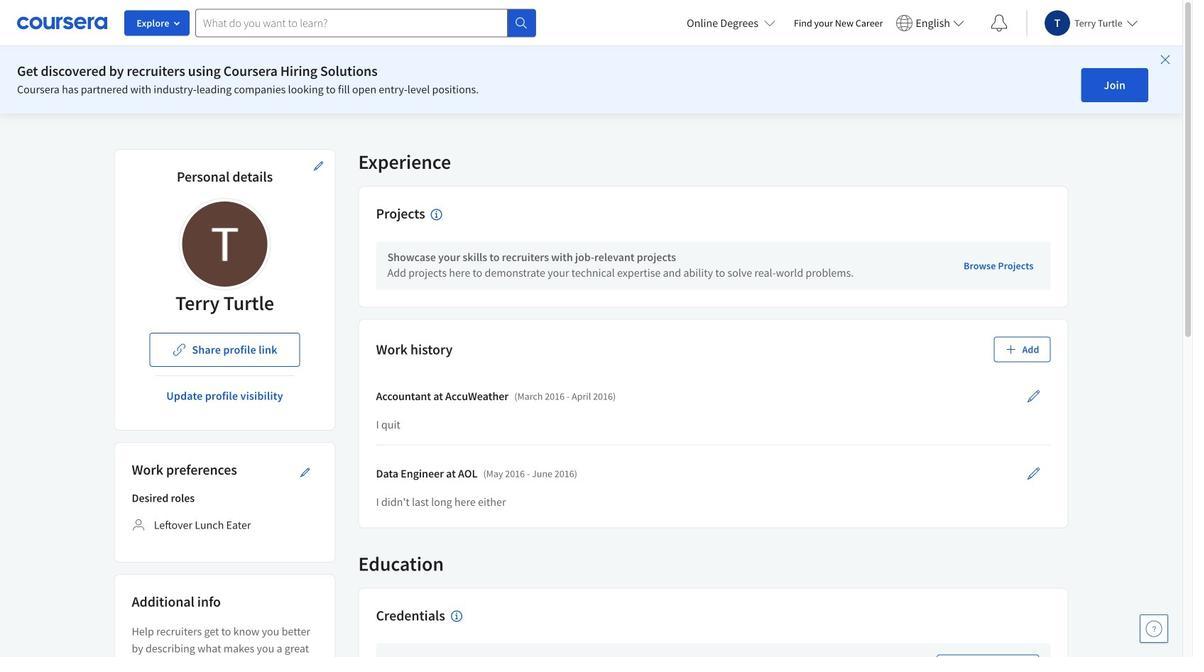 Task type: vqa. For each thing, say whether or not it's contained in the screenshot.
401
no



Task type: describe. For each thing, give the bounding box(es) containing it.
information about credentials section image
[[451, 611, 462, 623]]

edit details for data engineer at aol. image
[[1027, 467, 1041, 481]]

coursera image
[[17, 12, 107, 34]]

profile photo image
[[182, 202, 267, 287]]

help center image
[[1146, 621, 1163, 638]]

What do you want to learn? text field
[[195, 9, 508, 37]]

edit details for accountant at accuweather. image
[[1027, 389, 1041, 404]]



Task type: locate. For each thing, give the bounding box(es) containing it.
None search field
[[195, 9, 536, 37]]

edit personal details. image
[[313, 161, 324, 172]]

edit image
[[299, 467, 311, 479]]

information about the projects section image
[[431, 209, 442, 220]]



